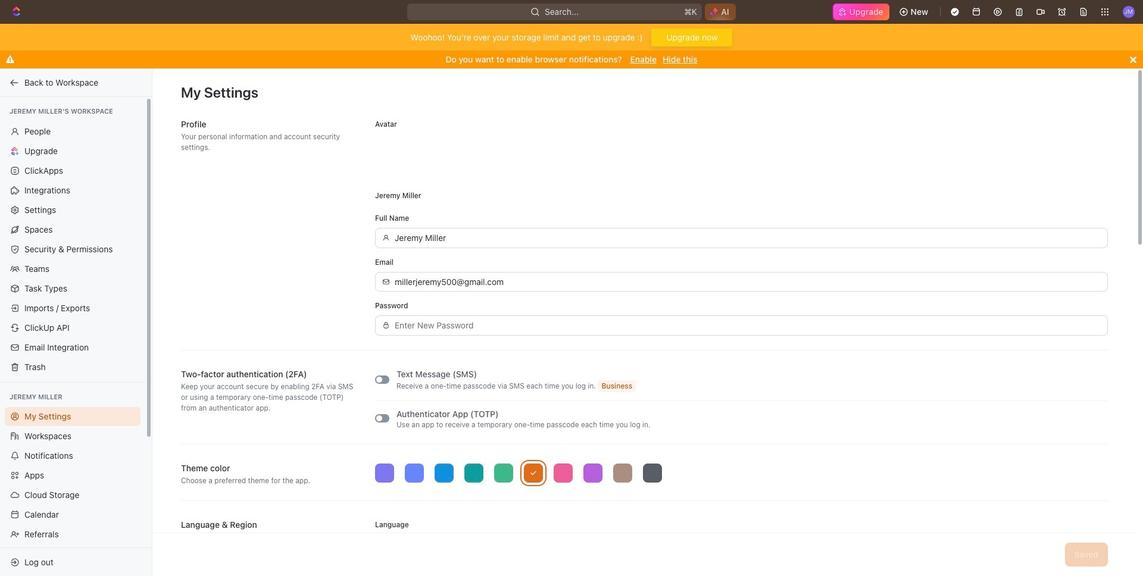 Task type: vqa. For each thing, say whether or not it's contained in the screenshot.
bottom changes
no



Task type: describe. For each thing, give the bounding box(es) containing it.
available on business plans or higher element
[[598, 380, 636, 392]]

8 option from the left
[[584, 464, 603, 483]]

Enter Username text field
[[395, 229, 1101, 248]]

1 option from the left
[[375, 464, 394, 483]]

10 option from the left
[[643, 464, 662, 483]]

5 option from the left
[[494, 464, 513, 483]]

Enter Email text field
[[395, 273, 1101, 291]]

9 option from the left
[[614, 464, 633, 483]]

6 option from the left
[[524, 464, 543, 483]]



Task type: locate. For each thing, give the bounding box(es) containing it.
4 option from the left
[[465, 464, 484, 483]]

2 option from the left
[[405, 464, 424, 483]]

Enter New Password text field
[[395, 316, 1101, 335]]

3 option from the left
[[435, 464, 454, 483]]

list box
[[375, 464, 1109, 483]]

option
[[375, 464, 394, 483], [405, 464, 424, 483], [435, 464, 454, 483], [465, 464, 484, 483], [494, 464, 513, 483], [524, 464, 543, 483], [554, 464, 573, 483], [584, 464, 603, 483], [614, 464, 633, 483], [643, 464, 662, 483]]

7 option from the left
[[554, 464, 573, 483]]



